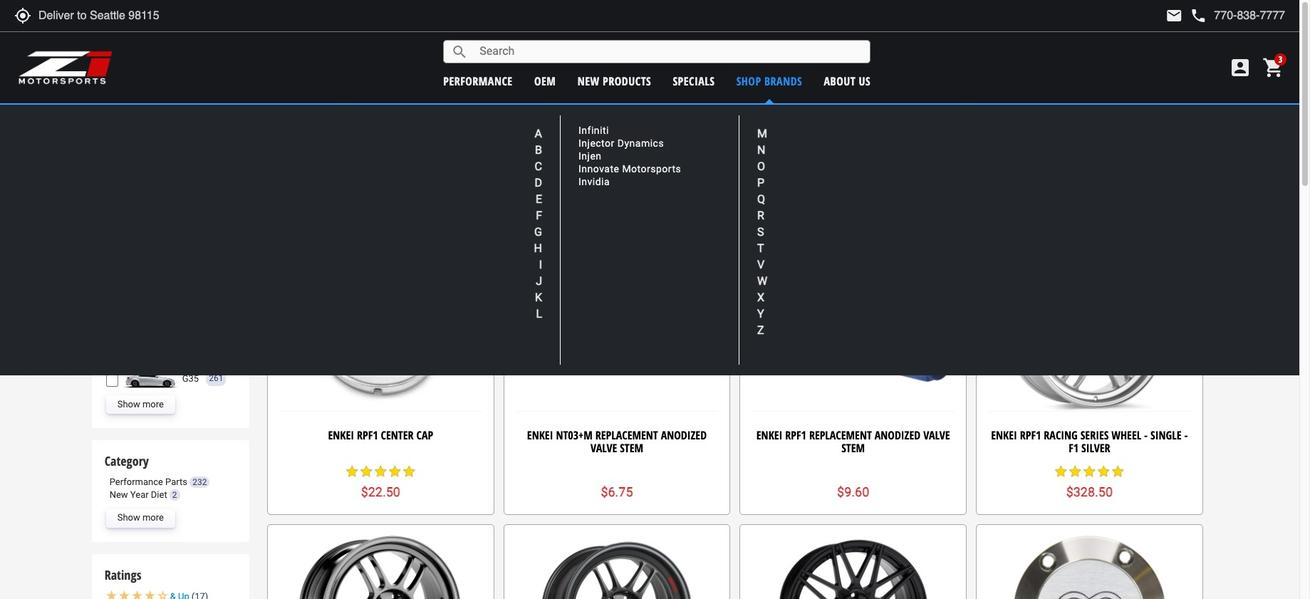 Task type: locate. For each thing, give the bounding box(es) containing it.
single
[[1151, 427, 1182, 443]]

1 show from the top
[[117, 399, 140, 409]]

valve
[[923, 427, 950, 443], [591, 440, 617, 456]]

replacement inside enkei nt03+m replacement anodized valve stem
[[595, 427, 658, 443]]

3 rpf1 from the left
[[1020, 427, 1041, 443]]

rpf1
[[357, 427, 378, 443], [785, 427, 806, 443], [1020, 427, 1041, 443]]

r35
[[682, 110, 703, 125]]

account_box link
[[1225, 56, 1255, 79]]

mail
[[1166, 7, 1183, 24]]

1 horizontal spatial stem
[[842, 440, 865, 456]]

stem
[[620, 440, 643, 456], [842, 440, 865, 456]]

anodized inside enkei nt03+m replacement anodized valve stem
[[661, 427, 707, 443]]

1 show more from the top
[[117, 399, 164, 409]]

replacement
[[595, 427, 658, 443], [809, 427, 872, 443]]

1 horizontal spatial replacement
[[809, 427, 872, 443]]

replacement for rpf1
[[809, 427, 872, 443]]

0 horizontal spatial valve
[[591, 440, 617, 456]]

n
[[757, 143, 765, 157]]

more down infiniti g35 coupe sedan v35 v36 skyline 2003 2004 2005 2006 2007 2008 3.5l vq35de revup rev up vq35hr z1 motorsports image
[[142, 399, 164, 409]]

enkei inside enkei rpf1 replacement anodized valve stem
[[756, 427, 783, 443]]

2 show more from the top
[[117, 513, 164, 523]]

1 enkei from the left
[[328, 427, 354, 443]]

currently
[[575, 110, 624, 125]]

-
[[1144, 427, 1148, 443], [1184, 427, 1188, 443]]

rpf1 inside enkei rpf1 racing series wheel - single - f1 silver
[[1020, 427, 1041, 443]]

1 horizontal spatial valve
[[923, 427, 950, 443]]

0 horizontal spatial rpf1
[[357, 427, 378, 443]]

- right wheel
[[1144, 427, 1148, 443]]

1 stem from the left
[[620, 440, 643, 456]]

2 anodized from the left
[[875, 427, 921, 443]]

brands
[[764, 73, 802, 89]]

x
[[757, 291, 764, 304]]

year
[[130, 490, 149, 500]]

ratings
[[105, 566, 141, 583]]

4 star from the left
[[388, 465, 402, 479]]

rpf1 for center
[[357, 427, 378, 443]]

new products link
[[578, 73, 651, 89]]

show more down "year"
[[117, 513, 164, 523]]

show more down infiniti g35 coupe sedan v35 v36 skyline 2003 2004 2005 2006 2007 2008 3.5l vq35de revup rev up vq35hr z1 motorsports image
[[117, 399, 164, 409]]

enkei nt03+m replacement anodized valve stem
[[527, 427, 707, 456]]

1 more from the top
[[142, 399, 164, 409]]

2 stem from the left
[[842, 440, 865, 456]]

replacement right nt03+m
[[595, 427, 658, 443]]

innovate
[[579, 163, 619, 175]]

star
[[345, 465, 359, 479], [359, 465, 374, 479], [374, 465, 388, 479], [388, 465, 402, 479], [402, 465, 416, 479], [1054, 465, 1068, 479], [1068, 465, 1082, 479], [1082, 465, 1097, 479], [1097, 465, 1111, 479], [1111, 465, 1125, 479]]

stem inside enkei rpf1 replacement anodized valve stem
[[842, 440, 865, 456]]

performance
[[110, 476, 163, 487]]

enkei inside enkei nt03+m replacement anodized valve stem
[[527, 427, 553, 443]]

3 enkei from the left
[[756, 427, 783, 443]]

2 horizontal spatial rpf1
[[1020, 427, 1041, 443]]

b
[[535, 143, 542, 157]]

261
[[209, 374, 223, 384]]

stem inside enkei nt03+m replacement anodized valve stem
[[620, 440, 643, 456]]

0 horizontal spatial anodized
[[661, 427, 707, 443]]

0 vertical spatial show more button
[[106, 395, 175, 414]]

0 horizontal spatial replacement
[[595, 427, 658, 443]]

valve inside enkei rpf1 replacement anodized valve stem
[[923, 427, 950, 443]]

nissan juke 2011 2012 2013 2014 2015 2016 2017 vr38dett hr15de mr16ddt hr16de z1 motorsports image
[[122, 348, 179, 366]]

anodized for enkei rpf1 replacement anodized valve stem
[[875, 427, 921, 443]]

8 star from the left
[[1082, 465, 1097, 479]]

rpf1 for racing
[[1020, 427, 1041, 443]]

replacement up $9.60
[[809, 427, 872, 443]]

enkei rpf1 center cap
[[328, 427, 433, 443]]

p
[[757, 176, 765, 190]]

$6.75
[[601, 484, 633, 499]]

0 horizontal spatial -
[[1144, 427, 1148, 443]]

2 star from the left
[[359, 465, 374, 479]]

w
[[757, 274, 767, 288]]

6 star from the left
[[1054, 465, 1068, 479]]

k
[[535, 291, 542, 304]]

performance link
[[443, 73, 513, 89]]

g
[[534, 225, 542, 239]]

- right single
[[1184, 427, 1188, 443]]

more
[[142, 399, 164, 409], [142, 513, 164, 523]]

2 rpf1 from the left
[[785, 427, 806, 443]]

2 enkei from the left
[[527, 427, 553, 443]]

1 vertical spatial show more
[[117, 513, 164, 523]]

mail phone
[[1166, 7, 1207, 24]]

2 more from the top
[[142, 513, 164, 523]]

enkei
[[328, 427, 354, 443], [527, 427, 553, 443], [756, 427, 783, 443], [991, 427, 1017, 443]]

shop
[[736, 73, 761, 89]]

1 rpf1 from the left
[[357, 427, 378, 443]]

1 horizontal spatial anodized
[[875, 427, 921, 443]]

rpf1 inside enkei rpf1 replacement anodized valve stem
[[785, 427, 806, 443]]

1 show more button from the top
[[106, 395, 175, 414]]

show more button down infiniti g35 coupe sedan v35 v36 skyline 2003 2004 2005 2006 2007 2008 3.5l vq35de revup rev up vq35hr z1 motorsports image
[[106, 395, 175, 414]]

show more button down "year"
[[106, 509, 175, 528]]

show more button
[[106, 395, 175, 414], [106, 509, 175, 528]]

search
[[451, 43, 468, 60]]

1 vertical spatial show more button
[[106, 509, 175, 528]]

7 star from the left
[[1068, 465, 1082, 479]]

about
[[824, 73, 856, 89]]

show more
[[117, 399, 164, 409], [117, 513, 164, 523]]

i
[[539, 258, 542, 271]]

m
[[757, 127, 767, 140]]

enkei for enkei rpf1 center cap
[[328, 427, 354, 443]]

anodized
[[661, 427, 707, 443], [875, 427, 921, 443]]

valve inside enkei nt03+m replacement anodized valve stem
[[591, 440, 617, 456]]

rpf1 for replacement
[[785, 427, 806, 443]]

0 vertical spatial show more
[[117, 399, 164, 409]]

5 star from the left
[[402, 465, 416, 479]]

1 vertical spatial show
[[117, 513, 140, 523]]

shop brands link
[[736, 73, 802, 89]]

3 star from the left
[[374, 465, 388, 479]]

0 vertical spatial more
[[142, 399, 164, 409]]

enkei inside enkei rpf1 racing series wheel - single - f1 silver
[[991, 427, 1017, 443]]

shopping_cart link
[[1259, 56, 1285, 79]]

2 replacement from the left
[[809, 427, 872, 443]]

1 anodized from the left
[[661, 427, 707, 443]]

1 vertical spatial more
[[142, 513, 164, 523]]

1 horizontal spatial -
[[1184, 427, 1188, 443]]

anodized inside enkei rpf1 replacement anodized valve stem
[[875, 427, 921, 443]]

0 horizontal spatial stem
[[620, 440, 643, 456]]

9 star from the left
[[1097, 465, 1111, 479]]

show down infiniti g35 coupe sedan v35 v36 skyline 2003 2004 2005 2006 2007 2008 3.5l vq35de revup rev up vq35hr z1 motorsports image
[[117, 399, 140, 409]]

shop brands
[[736, 73, 802, 89]]

o
[[757, 160, 765, 173]]

parts
[[165, 476, 187, 487]]

shopping_cart
[[1262, 56, 1285, 79]]

1 horizontal spatial rpf1
[[785, 427, 806, 443]]

y
[[757, 307, 764, 321]]

2 show more button from the top
[[106, 509, 175, 528]]

category performance parts 232 new year diet 2
[[105, 452, 207, 500]]

4 enkei from the left
[[991, 427, 1017, 443]]

f
[[536, 209, 542, 222]]

c
[[535, 160, 542, 173]]

stem up $9.60
[[842, 440, 865, 456]]

category
[[105, 452, 149, 469]]

replacement inside enkei rpf1 replacement anodized valve stem
[[809, 427, 872, 443]]

1 replacement from the left
[[595, 427, 658, 443]]

None checkbox
[[106, 374, 118, 387]]

invidia
[[579, 176, 610, 188]]

0 vertical spatial show
[[117, 399, 140, 409]]

e
[[536, 192, 542, 206]]

stem up '$6.75'
[[620, 440, 643, 456]]

(change
[[709, 111, 742, 125]]

model)
[[744, 111, 773, 125]]

currently shopping: r35 (change model)
[[575, 110, 773, 125]]

show down new
[[117, 513, 140, 523]]

2
[[172, 490, 177, 500]]

more down the diet
[[142, 513, 164, 523]]



Task type: vqa. For each thing, say whether or not it's contained in the screenshot.
The Rpf1 inside Enkei RPF1 Racing Series Wheel - Single - F1 Silver
yes



Task type: describe. For each thing, give the bounding box(es) containing it.
1 star from the left
[[345, 465, 359, 479]]

series
[[1081, 427, 1109, 443]]

$22.50
[[361, 484, 400, 499]]

us
[[859, 73, 871, 89]]

star star star star star $22.50
[[345, 465, 416, 499]]

valve for enkei rpf1 replacement anodized valve stem
[[923, 427, 950, 443]]

l
[[536, 307, 542, 321]]

about us link
[[824, 73, 871, 89]]

valve for enkei nt03+m replacement anodized valve stem
[[591, 440, 617, 456]]

mail link
[[1166, 7, 1183, 24]]

specials link
[[673, 73, 715, 89]]

stem for nt03+m
[[620, 440, 643, 456]]

$9.60
[[837, 484, 869, 499]]

racing
[[1044, 427, 1078, 443]]

q
[[757, 192, 765, 206]]

replacement for nt03+m
[[595, 427, 658, 443]]

a
[[535, 127, 542, 140]]

nt03+m
[[556, 427, 593, 443]]

z
[[757, 323, 764, 337]]

oem link
[[534, 73, 556, 89]]

infiniti g35 coupe sedan v35 v36 skyline 2003 2004 2005 2006 2007 2008 3.5l vq35de revup rev up vq35hr z1 motorsports image
[[122, 370, 179, 388]]

2 - from the left
[[1184, 427, 1188, 443]]

enkei for enkei rpf1 replacement anodized valve stem
[[756, 427, 783, 443]]

invidia link
[[579, 176, 610, 188]]

h
[[534, 242, 542, 255]]

g35
[[182, 373, 199, 384]]

silver
[[1082, 440, 1110, 456]]

anodized for enkei nt03+m replacement anodized valve stem
[[661, 427, 707, 443]]

enkei for enkei nt03+m replacement anodized valve stem
[[527, 427, 553, 443]]

new products
[[578, 73, 651, 89]]

Search search field
[[468, 41, 870, 63]]

a b c d e f g h i j k l
[[534, 127, 542, 321]]

products
[[603, 73, 651, 89]]

1 - from the left
[[1144, 427, 1148, 443]]

(change model) link
[[709, 111, 773, 125]]

infiniti injector dynamics injen innovate motorsports invidia
[[579, 125, 681, 188]]

m n o p q r s t v w x y z
[[757, 127, 767, 337]]

about us
[[824, 73, 871, 89]]

t
[[757, 242, 764, 255]]

v
[[757, 258, 765, 271]]

injector dynamics link
[[579, 138, 664, 149]]

f1
[[1069, 440, 1079, 456]]

phone link
[[1190, 7, 1285, 24]]

specials
[[673, 73, 715, 89]]

my_location
[[14, 7, 31, 24]]

phone
[[1190, 7, 1207, 24]]

oem
[[534, 73, 556, 89]]

account_box
[[1229, 56, 1252, 79]]

s
[[757, 225, 764, 239]]

z1 motorsports logo image
[[18, 50, 114, 85]]

shopping:
[[627, 110, 679, 125]]

stem for rpf1
[[842, 440, 865, 456]]

10 star from the left
[[1111, 465, 1125, 479]]

center
[[381, 427, 414, 443]]

r
[[757, 209, 764, 222]]

enkei rpf1 racing series wheel - single - f1 silver
[[991, 427, 1188, 456]]

innovate motorsports link
[[579, 163, 681, 175]]

infiniti
[[579, 125, 609, 136]]

enkei rpf1 replacement anodized valve stem
[[756, 427, 950, 456]]

performance
[[443, 73, 513, 89]]

new
[[110, 490, 128, 500]]

injen
[[579, 151, 602, 162]]

motorsports
[[622, 163, 681, 175]]

cap
[[416, 427, 433, 443]]

infiniti link
[[579, 125, 609, 136]]

d
[[535, 176, 542, 190]]

new
[[578, 73, 600, 89]]

injen link
[[579, 151, 602, 162]]

$328.50
[[1066, 484, 1113, 499]]

j
[[536, 274, 542, 288]]

2 show from the top
[[117, 513, 140, 523]]

injector
[[579, 138, 615, 149]]

232
[[192, 477, 207, 487]]

diet
[[151, 490, 167, 500]]

enkei for enkei rpf1 racing series wheel - single - f1 silver
[[991, 427, 1017, 443]]

star star star star star $328.50
[[1054, 465, 1125, 499]]

dynamics
[[617, 138, 664, 149]]



